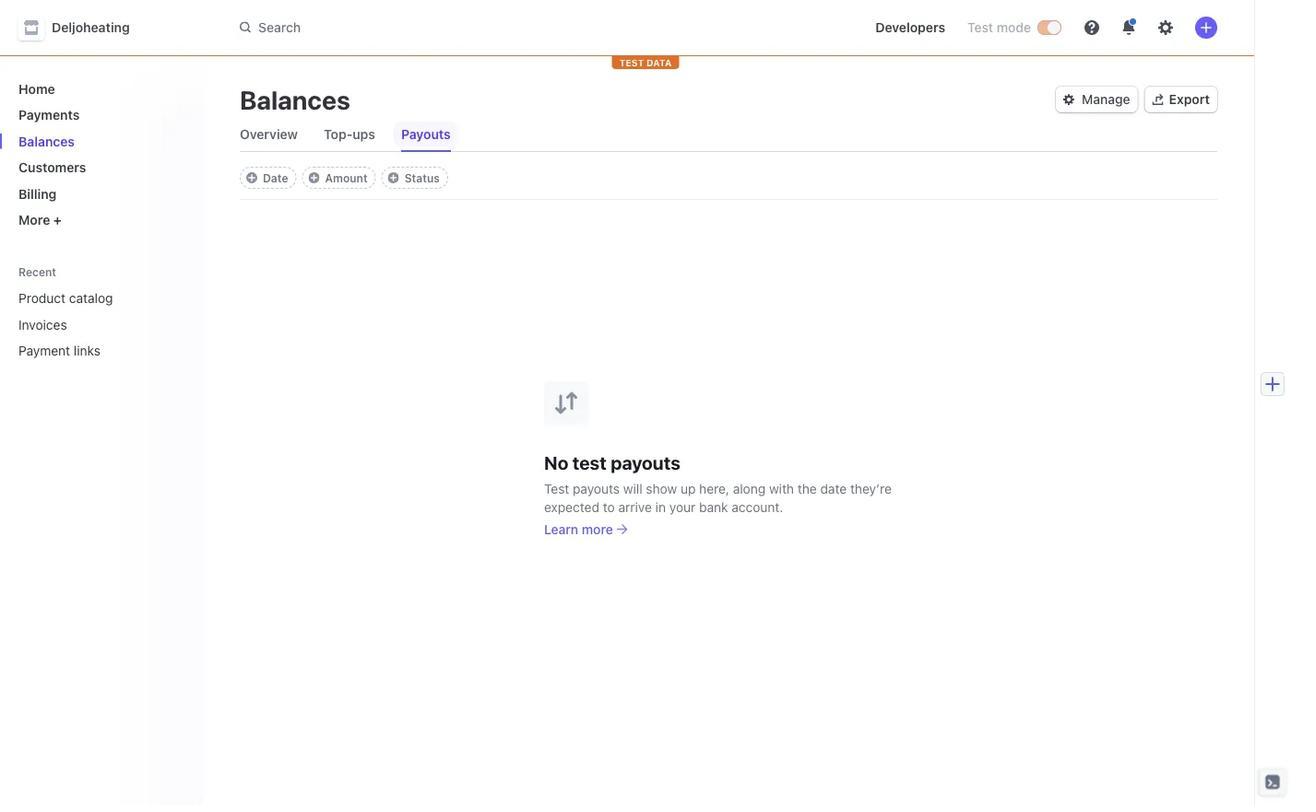 Task type: locate. For each thing, give the bounding box(es) containing it.
1 vertical spatial balances
[[18, 134, 75, 149]]

payouts
[[611, 452, 680, 474], [573, 481, 620, 497]]

learn
[[544, 522, 578, 537]]

payments link
[[11, 100, 188, 130]]

expected
[[544, 500, 599, 515]]

search
[[258, 20, 301, 35]]

balances
[[240, 84, 350, 115], [18, 134, 75, 149]]

up
[[681, 481, 696, 497]]

test up expected
[[544, 481, 569, 497]]

balances down payments
[[18, 134, 75, 149]]

links
[[74, 344, 100, 359]]

help image
[[1084, 20, 1099, 35]]

payouts up the will
[[611, 452, 680, 474]]

account.
[[732, 500, 783, 515]]

product catalog
[[18, 291, 113, 306]]

core navigation links element
[[11, 74, 188, 235]]

add date image
[[246, 172, 257, 184]]

overview link
[[232, 122, 305, 148]]

0 vertical spatial balances
[[240, 84, 350, 115]]

test left mode
[[967, 20, 993, 35]]

show
[[646, 481, 677, 497]]

learn more
[[544, 522, 613, 537]]

test
[[967, 20, 993, 35], [544, 481, 569, 497]]

0 vertical spatial test
[[967, 20, 993, 35]]

product catalog link
[[11, 284, 162, 314]]

balances up overview
[[240, 84, 350, 115]]

home
[[18, 81, 55, 96]]

date
[[263, 172, 288, 184]]

payouts up to
[[573, 481, 620, 497]]

bank
[[699, 500, 728, 515]]

toolbar containing date
[[240, 167, 448, 189]]

manage link
[[1056, 87, 1138, 113]]

status
[[405, 172, 440, 184]]

0 horizontal spatial test
[[544, 481, 569, 497]]

add status image
[[388, 172, 399, 184]]

tab list
[[232, 118, 1217, 152]]

test mode
[[967, 20, 1031, 35]]

tab list containing overview
[[232, 118, 1217, 152]]

date
[[820, 481, 847, 497]]

customers
[[18, 160, 86, 175]]

export
[[1169, 92, 1210, 107]]

test data
[[619, 57, 672, 68]]

data
[[646, 57, 672, 68]]

1 vertical spatial payouts
[[573, 481, 620, 497]]

test for test payouts will show up here, along with the date they're expected to arrive in your bank account.
[[544, 481, 569, 497]]

learn more link
[[544, 521, 628, 539]]

arrive
[[618, 500, 652, 515]]

1 horizontal spatial test
[[967, 20, 993, 35]]

top-
[[324, 127, 353, 142]]

toolbar
[[240, 167, 448, 189]]

test for test mode
[[967, 20, 993, 35]]

more
[[18, 213, 50, 228]]

test inside test payouts will show up here, along with the date they're expected to arrive in your bank account.
[[544, 481, 569, 497]]

billing
[[18, 186, 57, 201]]

1 vertical spatial test
[[544, 481, 569, 497]]

0 horizontal spatial balances
[[18, 134, 75, 149]]

export button
[[1145, 87, 1217, 113]]

will
[[623, 481, 642, 497]]

here,
[[699, 481, 729, 497]]

mode
[[997, 20, 1031, 35]]

overview
[[240, 127, 298, 142]]

recent
[[18, 266, 56, 279]]

balances inside core navigation links element
[[18, 134, 75, 149]]



Task type: describe. For each thing, give the bounding box(es) containing it.
add amount image
[[308, 172, 320, 184]]

home link
[[11, 74, 188, 104]]

payment links link
[[11, 336, 162, 366]]

svg image
[[1063, 94, 1074, 105]]

in
[[655, 500, 666, 515]]

catalog
[[69, 291, 113, 306]]

+
[[53, 213, 62, 228]]

invoices link
[[11, 310, 162, 340]]

amount
[[325, 172, 368, 184]]

Search search field
[[229, 11, 749, 44]]

0 vertical spatial payouts
[[611, 452, 680, 474]]

along
[[733, 481, 766, 497]]

payouts link
[[394, 122, 458, 148]]

manage
[[1082, 92, 1130, 107]]

top-ups
[[324, 127, 375, 142]]

no
[[544, 452, 568, 474]]

recent navigation links element
[[0, 265, 203, 366]]

notifications image
[[1121, 20, 1136, 35]]

payments
[[18, 107, 80, 123]]

developers
[[875, 20, 945, 35]]

they're
[[850, 481, 892, 497]]

more
[[582, 522, 613, 537]]

your
[[669, 500, 696, 515]]

ups
[[353, 127, 375, 142]]

payouts
[[401, 127, 451, 142]]

settings image
[[1158, 20, 1173, 35]]

payment
[[18, 344, 70, 359]]

test
[[572, 452, 607, 474]]

payouts tab
[[394, 118, 458, 151]]

recent element
[[0, 284, 203, 366]]

more +
[[18, 213, 62, 228]]

1 horizontal spatial balances
[[240, 84, 350, 115]]

to
[[603, 500, 615, 515]]

product
[[18, 291, 66, 306]]

no test payouts
[[544, 452, 680, 474]]

Search text field
[[229, 11, 749, 44]]

balances link
[[11, 126, 188, 156]]

payouts inside test payouts will show up here, along with the date they're expected to arrive in your bank account.
[[573, 481, 620, 497]]

with
[[769, 481, 794, 497]]

test payouts will show up here, along with the date they're expected to arrive in your bank account.
[[544, 481, 892, 515]]

customers link
[[11, 153, 188, 183]]

billing link
[[11, 179, 188, 209]]

deljoheating button
[[18, 15, 148, 41]]

payment links
[[18, 344, 100, 359]]

the
[[797, 481, 817, 497]]

top-ups link
[[316, 122, 383, 148]]

deljoheating
[[52, 20, 130, 35]]

test
[[619, 57, 644, 68]]

developers link
[[868, 13, 953, 42]]

invoices
[[18, 317, 67, 332]]



Task type: vqa. For each thing, say whether or not it's contained in the screenshot.
the middle Stripe
no



